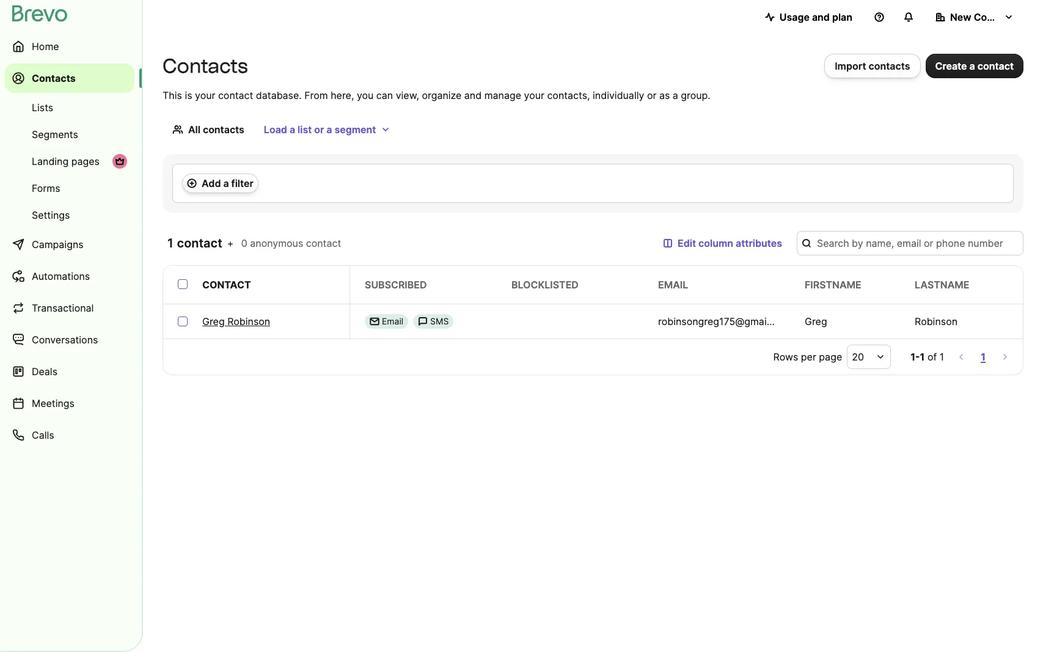 Task type: describe. For each thing, give the bounding box(es) containing it.
automations link
[[5, 262, 134, 291]]

this is your contact database. from here, you can view, organize and manage your contacts, individually or as a group.
[[163, 89, 711, 101]]

2 robinson from the left
[[915, 315, 958, 328]]

forms
[[32, 182, 60, 194]]

a for load a list or a segment
[[290, 123, 295, 136]]

list
[[298, 123, 312, 136]]

add
[[202, 177, 221, 190]]

home link
[[5, 32, 134, 61]]

deals
[[32, 366, 57, 378]]

landing pages
[[32, 155, 100, 168]]

individually
[[593, 89, 645, 101]]

conversations
[[32, 334, 98, 346]]

contact inside 1 contact + 0 anonymous contact
[[306, 237, 341, 249]]

campaigns
[[32, 238, 84, 251]]

a for add a filter
[[223, 177, 229, 190]]

1 inside 1 button
[[981, 351, 986, 363]]

1-1 of 1
[[911, 351, 945, 363]]

column
[[699, 237, 734, 249]]

landing
[[32, 155, 69, 168]]

greg robinson link
[[202, 314, 270, 329]]

left___rvooi image
[[115, 157, 125, 166]]

conversations link
[[5, 325, 134, 355]]

left___c25ys image for sms
[[418, 317, 428, 326]]

email
[[382, 316, 404, 326]]

all
[[188, 123, 200, 136]]

all contacts
[[188, 123, 244, 136]]

forms link
[[5, 176, 134, 201]]

load a list or a segment
[[264, 123, 376, 136]]

rows per page
[[774, 351, 843, 363]]

meetings link
[[5, 389, 134, 418]]

pages
[[71, 155, 100, 168]]

usage and plan button
[[755, 5, 863, 29]]

contact up the all contacts
[[218, 89, 253, 101]]

contact left +
[[177, 236, 222, 251]]

page
[[819, 351, 843, 363]]

robinson inside greg robinson link
[[227, 315, 270, 328]]

or inside button
[[314, 123, 324, 136]]

create
[[936, 60, 967, 72]]

new company button
[[926, 5, 1024, 29]]

blocklisted
[[512, 279, 579, 291]]

lists link
[[5, 95, 134, 120]]

robinsongreg175@gmail.com
[[658, 315, 792, 328]]

a right 'list'
[[327, 123, 332, 136]]

1-
[[911, 351, 920, 363]]

contacts link
[[5, 64, 134, 93]]

landing pages link
[[5, 149, 134, 174]]

contact inside button
[[978, 60, 1014, 72]]

database.
[[256, 89, 302, 101]]

calls link
[[5, 421, 134, 450]]

manage
[[485, 89, 522, 101]]

you
[[357, 89, 374, 101]]

campaigns link
[[5, 230, 134, 259]]

this
[[163, 89, 182, 101]]

1 vertical spatial and
[[465, 89, 482, 101]]

segments link
[[5, 122, 134, 147]]

1 your from the left
[[195, 89, 215, 101]]

Search by name, email or phone number search field
[[797, 231, 1024, 256]]

+
[[227, 237, 234, 249]]

create a contact button
[[926, 54, 1024, 78]]

subscribed
[[365, 279, 427, 291]]

add a filter
[[202, 177, 254, 190]]

from
[[305, 89, 328, 101]]

filter
[[231, 177, 254, 190]]

contacts for import contacts
[[869, 60, 911, 72]]



Task type: vqa. For each thing, say whether or not it's contained in the screenshot.
the "email" inside the Email overload prevention rule Reducing the email overload of your contacts can help your messages stand out.
no



Task type: locate. For each thing, give the bounding box(es) containing it.
contact
[[202, 279, 251, 291]]

or left as
[[647, 89, 657, 101]]

greg inside greg robinson link
[[202, 315, 225, 328]]

0 horizontal spatial contacts
[[32, 72, 76, 84]]

1 horizontal spatial or
[[647, 89, 657, 101]]

as
[[660, 89, 670, 101]]

1 button
[[979, 348, 989, 366]]

20 button
[[847, 345, 891, 369]]

1 vertical spatial contacts
[[203, 123, 244, 136]]

usage
[[780, 11, 810, 23]]

lastname
[[915, 279, 970, 291]]

anonymous
[[250, 237, 303, 249]]

2 your from the left
[[524, 89, 545, 101]]

left___c25ys image left email
[[370, 317, 380, 326]]

new
[[951, 11, 972, 23]]

contacts up lists
[[32, 72, 76, 84]]

a right create
[[970, 60, 976, 72]]

0 vertical spatial or
[[647, 89, 657, 101]]

usage and plan
[[780, 11, 853, 23]]

lists
[[32, 101, 53, 114]]

deals link
[[5, 357, 134, 386]]

0 horizontal spatial contacts
[[203, 123, 244, 136]]

can
[[376, 89, 393, 101]]

a right as
[[673, 89, 678, 101]]

rows
[[774, 351, 799, 363]]

20
[[852, 351, 864, 363]]

contacts inside button
[[869, 60, 911, 72]]

calls
[[32, 429, 54, 441]]

per
[[801, 351, 817, 363]]

transactional
[[32, 302, 94, 314]]

contacts up is
[[163, 54, 248, 78]]

greg up per at the bottom right of the page
[[805, 315, 828, 328]]

contacts,
[[547, 89, 590, 101]]

organize
[[422, 89, 462, 101]]

your right is
[[195, 89, 215, 101]]

a inside button
[[970, 60, 976, 72]]

1 horizontal spatial robinson
[[915, 315, 958, 328]]

company
[[974, 11, 1019, 23]]

left___c25ys image
[[370, 317, 380, 326], [418, 317, 428, 326]]

sms
[[430, 316, 449, 326]]

import contacts
[[835, 60, 911, 72]]

is
[[185, 89, 192, 101]]

0 horizontal spatial robinson
[[227, 315, 270, 328]]

load a list or a segment button
[[254, 117, 401, 142]]

segments
[[32, 128, 78, 141]]

1
[[168, 236, 174, 251], [920, 351, 925, 363], [940, 351, 945, 363], [981, 351, 986, 363]]

robinson up of
[[915, 315, 958, 328]]

contacts for all contacts
[[203, 123, 244, 136]]

0 horizontal spatial greg
[[202, 315, 225, 328]]

firstname
[[805, 279, 862, 291]]

left___c25ys image left 'sms' in the left of the page
[[418, 317, 428, 326]]

1 horizontal spatial left___c25ys image
[[418, 317, 428, 326]]

1 horizontal spatial and
[[812, 11, 830, 23]]

contacts
[[869, 60, 911, 72], [203, 123, 244, 136]]

meetings
[[32, 397, 75, 410]]

2 greg from the left
[[805, 315, 828, 328]]

greg robinson
[[202, 315, 270, 328]]

greg for greg robinson
[[202, 315, 225, 328]]

and
[[812, 11, 830, 23], [465, 89, 482, 101]]

create a contact
[[936, 60, 1014, 72]]

settings link
[[5, 203, 134, 227]]

home
[[32, 40, 59, 53]]

attributes
[[736, 237, 783, 249]]

contacts
[[163, 54, 248, 78], [32, 72, 76, 84]]

or right 'list'
[[314, 123, 324, 136]]

import contacts button
[[825, 54, 921, 78]]

1 contact + 0 anonymous contact
[[168, 236, 341, 251]]

a
[[970, 60, 976, 72], [673, 89, 678, 101], [290, 123, 295, 136], [327, 123, 332, 136], [223, 177, 229, 190]]

contact right create
[[978, 60, 1014, 72]]

new company
[[951, 11, 1019, 23]]

or
[[647, 89, 657, 101], [314, 123, 324, 136]]

robinson
[[227, 315, 270, 328], [915, 315, 958, 328]]

greg
[[202, 315, 225, 328], [805, 315, 828, 328]]

a for create a contact
[[970, 60, 976, 72]]

contact right anonymous on the left of page
[[306, 237, 341, 249]]

edit column attributes
[[678, 237, 783, 249]]

1 robinson from the left
[[227, 315, 270, 328]]

1 vertical spatial or
[[314, 123, 324, 136]]

a inside "button"
[[223, 177, 229, 190]]

segment
[[335, 123, 376, 136]]

automations
[[32, 270, 90, 282]]

and inside button
[[812, 11, 830, 23]]

email
[[658, 279, 689, 291]]

contacts right all on the left of the page
[[203, 123, 244, 136]]

group.
[[681, 89, 711, 101]]

0 horizontal spatial or
[[314, 123, 324, 136]]

robinson down contact
[[227, 315, 270, 328]]

edit
[[678, 237, 696, 249]]

0 vertical spatial contacts
[[869, 60, 911, 72]]

load
[[264, 123, 287, 136]]

1 horizontal spatial greg
[[805, 315, 828, 328]]

transactional link
[[5, 293, 134, 323]]

0 horizontal spatial and
[[465, 89, 482, 101]]

a right add
[[223, 177, 229, 190]]

and left manage on the left top
[[465, 89, 482, 101]]

a left 'list'
[[290, 123, 295, 136]]

add a filter button
[[182, 174, 258, 193]]

1 horizontal spatial contacts
[[163, 54, 248, 78]]

and left plan
[[812, 11, 830, 23]]

left___c25ys image for email
[[370, 317, 380, 326]]

0 vertical spatial and
[[812, 11, 830, 23]]

contacts right "import"
[[869, 60, 911, 72]]

plan
[[833, 11, 853, 23]]

1 greg from the left
[[202, 315, 225, 328]]

view,
[[396, 89, 419, 101]]

0
[[241, 237, 247, 249]]

1 horizontal spatial contacts
[[869, 60, 911, 72]]

here,
[[331, 89, 354, 101]]

greg down contact
[[202, 315, 225, 328]]

contacts inside contacts link
[[32, 72, 76, 84]]

1 left___c25ys image from the left
[[370, 317, 380, 326]]

greg for greg
[[805, 315, 828, 328]]

2 left___c25ys image from the left
[[418, 317, 428, 326]]

0 horizontal spatial left___c25ys image
[[370, 317, 380, 326]]

import
[[835, 60, 867, 72]]

settings
[[32, 209, 70, 221]]

0 horizontal spatial your
[[195, 89, 215, 101]]

contact
[[978, 60, 1014, 72], [218, 89, 253, 101], [177, 236, 222, 251], [306, 237, 341, 249]]

1 horizontal spatial your
[[524, 89, 545, 101]]

your right manage on the left top
[[524, 89, 545, 101]]

edit column attributes button
[[654, 231, 792, 256]]

of
[[928, 351, 937, 363]]



